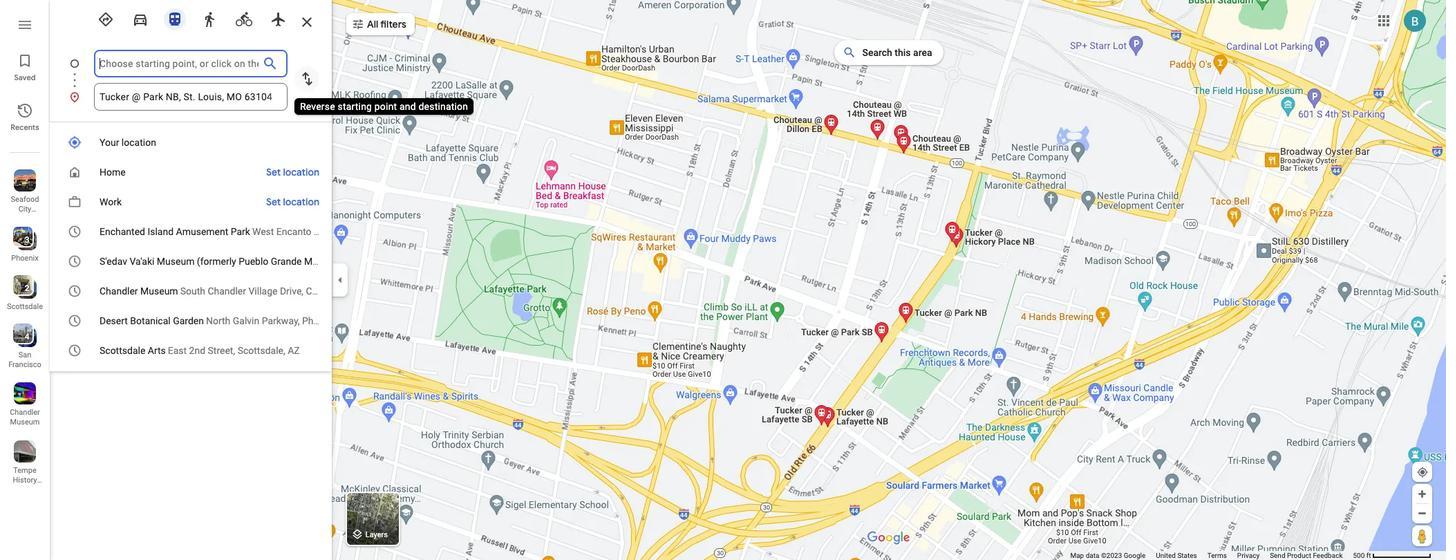 Task type: locate. For each thing, give the bounding box(es) containing it.
2 list item from the top
[[50, 83, 332, 111]]

scottsdale inside "list"
[[7, 302, 43, 311]]

galvin
[[233, 315, 259, 326]]

send product feedback
[[1270, 552, 1343, 559]]

0 horizontal spatial chandler
[[10, 408, 40, 417]]

2 horizontal spatial none radio
[[195, 6, 224, 30]]

ft
[[1367, 552, 1371, 559]]

none radio left 'driving' option
[[91, 6, 120, 30]]

museum down island
[[157, 256, 195, 267]]

tempe
[[13, 466, 36, 475]]

history
[[13, 476, 37, 485]]

none radio best travel modes
[[91, 6, 120, 30]]

none radio left close directions icon
[[264, 6, 293, 30]]

boulevard,
[[314, 226, 359, 237]]

states
[[1178, 552, 1197, 559]]

set for work
[[266, 196, 281, 208]]

0 vertical spatial phoenix,
[[361, 226, 398, 237]]

1 none field from the top
[[100, 50, 259, 77]]

1 vertical spatial scottsdale
[[100, 345, 145, 356]]

terms button
[[1208, 551, 1227, 560]]

google maps element
[[0, 0, 1446, 560]]

set location
[[266, 166, 319, 178], [266, 196, 319, 208]]

1 vertical spatial none field
[[100, 83, 282, 111]]

scottsdale,
[[238, 345, 285, 356]]

0 horizontal spatial phoenix,
[[302, 315, 339, 326]]

grid
[[50, 128, 412, 366]]

3 cell from the top
[[50, 310, 353, 333]]

send product feedback button
[[1270, 551, 1343, 560]]

2 cell from the top
[[50, 280, 360, 303]]

none radio left the flights radio
[[230, 6, 259, 30]]

village
[[249, 286, 278, 297]]

set location button for home
[[259, 161, 326, 183]]

filters
[[380, 18, 406, 30]]

phoenix
[[11, 254, 38, 263]]

chandler up desert
[[100, 286, 138, 297]]

0 vertical spatial set location button
[[259, 161, 326, 183]]

2 none radio from the left
[[230, 6, 259, 30]]

location
[[122, 137, 156, 148], [283, 166, 319, 178], [283, 196, 319, 208]]

1 vertical spatial set location
[[266, 196, 319, 208]]

1 vertical spatial set location button
[[259, 191, 326, 213]]

0 vertical spatial scottsdale
[[7, 302, 43, 311]]

4 cell from the top
[[50, 339, 323, 362]]

va'aki
[[130, 256, 154, 267]]

grid containing set location
[[50, 128, 412, 366]]

none radio left cycling radio
[[195, 6, 224, 30]]

set location button for work
[[259, 191, 326, 213]]

0 vertical spatial location
[[122, 137, 156, 148]]

2 set from the top
[[266, 196, 281, 208]]

set
[[266, 166, 281, 178], [266, 196, 281, 208]]

footer
[[1071, 551, 1353, 560]]

2 vertical spatial location
[[283, 196, 319, 208]]

None radio
[[160, 6, 189, 30], [230, 6, 259, 30], [264, 6, 293, 30]]

list
[[0, 0, 50, 560], [50, 50, 332, 111]]

1 set from the top
[[266, 166, 281, 178]]

none radio left transit radio
[[126, 6, 155, 30]]

2 none field from the top
[[100, 83, 282, 111]]

point
[[375, 101, 397, 112]]

museum up the botanical
[[140, 286, 178, 297]]

and
[[400, 101, 416, 112]]

s'edav va'aki museum (formerly pueblo grande museum) cell
[[50, 250, 345, 273]]

work cell
[[50, 191, 263, 214]]

san
[[18, 351, 31, 360]]

1 vertical spatial location
[[283, 166, 319, 178]]

all filters
[[367, 18, 406, 30]]

seafood city supermarket
[[6, 195, 49, 223]]

2 none radio from the left
[[126, 6, 155, 30]]

2 set location from the top
[[266, 196, 319, 208]]

2 horizontal spatial chandler
[[208, 286, 246, 297]]

tempe history museum button
[[0, 435, 50, 494]]

list item
[[50, 50, 332, 94], [50, 83, 332, 111]]

set location button
[[259, 161, 326, 183], [259, 191, 326, 213]]

terms
[[1208, 552, 1227, 559]]

map
[[1071, 552, 1084, 559]]

2 horizontal spatial none radio
[[264, 6, 293, 30]]

chandler up the desert botanical garden north galvin parkway, phoenix, az
[[208, 286, 246, 297]]

3 none radio from the left
[[264, 6, 293, 30]]

botanical
[[130, 315, 171, 326]]

parkway,
[[262, 315, 300, 326]]

none radio right 'driving' option
[[160, 6, 189, 30]]

city
[[18, 205, 31, 214]]

0 vertical spatial none field
[[100, 50, 259, 77]]

seafood
[[11, 195, 39, 204]]

grid inside google maps element
[[50, 128, 412, 366]]

1 set location from the top
[[266, 166, 319, 178]]

chandler for chandler museum south chandler village drive, chandler, az
[[100, 286, 138, 297]]

recents button
[[0, 97, 50, 136]]

1 horizontal spatial none radio
[[230, 6, 259, 30]]

directions main content
[[50, 0, 332, 560]]

0 horizontal spatial scottsdale
[[7, 302, 43, 311]]

1 vertical spatial phoenix,
[[302, 315, 339, 326]]

scottsdale
[[7, 302, 43, 311], [100, 345, 145, 356]]

your location cell
[[50, 131, 323, 154]]

museum
[[157, 256, 195, 267], [140, 286, 178, 297], [10, 418, 40, 427], [10, 485, 40, 494]]

None radio
[[91, 6, 120, 30], [126, 6, 155, 30], [195, 6, 224, 30]]

az
[[400, 226, 412, 237], [348, 286, 360, 297], [341, 315, 353, 326], [288, 345, 300, 356]]

east
[[168, 345, 187, 356]]

cell
[[50, 221, 412, 243], [50, 280, 360, 303], [50, 310, 353, 333], [50, 339, 323, 362]]

1 horizontal spatial none radio
[[126, 6, 155, 30]]

phoenix, right the "boulevard," at top
[[361, 226, 398, 237]]

0 horizontal spatial none radio
[[160, 6, 189, 30]]

list item down choose starting point, or click on the map... field
[[50, 83, 332, 111]]

scottsdale for scottsdale arts east 2nd street, scottsdale, az
[[100, 345, 145, 356]]

0 vertical spatial set location
[[266, 166, 319, 178]]

2 set location button from the top
[[259, 191, 326, 213]]

area
[[913, 47, 932, 58]]

amusement
[[176, 226, 228, 237]]

phoenix, down chandler,
[[302, 315, 339, 326]]

walking image
[[201, 11, 218, 28]]

phoenix,
[[361, 226, 398, 237], [302, 315, 339, 326]]

1 none radio from the left
[[160, 6, 189, 30]]

museum inside the tempe history museum button
[[10, 485, 40, 494]]

chandler
[[100, 286, 138, 297], [208, 286, 246, 297], [10, 408, 40, 417]]

francisco
[[8, 360, 41, 369]]

united states button
[[1156, 551, 1197, 560]]

1 set location button from the top
[[259, 161, 326, 183]]

cell down s'edav va'aki museum (formerly pueblo grande museum) cell
[[50, 280, 360, 303]]

museum down history
[[10, 485, 40, 494]]

list containing saved
[[0, 0, 50, 560]]

3
[[25, 235, 29, 245]]

500
[[1353, 552, 1365, 559]]

chandler museum
[[10, 408, 40, 427]]

museum inside chandler museum
[[10, 418, 40, 427]]

cell up s'edav va'aki museum (formerly pueblo grande museum)
[[50, 221, 412, 243]]

desert botanical garden north galvin parkway, phoenix, az
[[100, 315, 353, 326]]

chandler down francisco at the left bottom of page
[[10, 408, 40, 417]]

footer containing map data ©2023 google
[[1071, 551, 1353, 560]]

layers
[[366, 531, 388, 540]]

list item down transit icon
[[50, 50, 332, 94]]

0 horizontal spatial none radio
[[91, 6, 120, 30]]

none field down choose starting point, or click on the map... field
[[100, 83, 282, 111]]

chandler inside button
[[10, 408, 40, 417]]

2
[[25, 283, 29, 293]]

footer inside google maps element
[[1071, 551, 1353, 560]]

museum up the tempe history museum button
[[10, 418, 40, 427]]

none field up the destination tucker @ park nb, st. louis, mo 63104 "field"
[[100, 50, 259, 77]]

scottsdale down 2
[[7, 302, 43, 311]]

1 vertical spatial set
[[266, 196, 281, 208]]

None field
[[100, 50, 259, 77], [100, 83, 282, 111]]

menu image
[[17, 17, 33, 33]]

grande
[[271, 256, 302, 267]]

cell down "garden"
[[50, 339, 323, 362]]

1 none radio from the left
[[91, 6, 120, 30]]

4 places element
[[15, 330, 29, 343]]

scottsdale down desert
[[100, 345, 145, 356]]

scottsdale arts east 2nd street, scottsdale, az
[[100, 345, 300, 356]]

feedback
[[1313, 552, 1343, 559]]

3 none radio from the left
[[195, 6, 224, 30]]

2nd
[[189, 345, 205, 356]]

none radio the flights
[[264, 6, 293, 30]]

google
[[1124, 552, 1146, 559]]

0 vertical spatial set
[[266, 166, 281, 178]]

1 horizontal spatial phoenix,
[[361, 226, 398, 237]]

scottsdale inside cell
[[100, 345, 145, 356]]

cell up the scottsdale arts east 2nd street, scottsdale, az on the left bottom of page
[[50, 310, 353, 333]]

1 horizontal spatial chandler
[[100, 286, 138, 297]]

privacy
[[1238, 552, 1260, 559]]

1 cell from the top
[[50, 221, 412, 243]]

chandler museum south chandler village drive, chandler, az
[[100, 286, 360, 297]]

1 horizontal spatial scottsdale
[[100, 345, 145, 356]]

cell containing chandler museum
[[50, 280, 360, 303]]

zoom in image
[[1417, 489, 1428, 499]]

san francisco
[[8, 351, 41, 369]]

4
[[25, 332, 29, 342]]

map data ©2023 google
[[1071, 552, 1146, 559]]



Task type: describe. For each thing, give the bounding box(es) containing it.
cell containing enchanted island amusement park
[[50, 221, 412, 243]]

set location for work
[[266, 196, 319, 208]]

google account: brad klo  
(klobrad84@gmail.com) image
[[1404, 9, 1426, 32]]

none field the destination tucker @ park nb, st. louis, mo 63104
[[100, 83, 282, 111]]

reverse starting point and destination image
[[299, 71, 315, 87]]

show street view coverage image
[[1413, 525, 1433, 546]]

search this area
[[863, 47, 932, 58]]

pueblo
[[239, 256, 269, 267]]

museum inside s'edav va'aki museum (formerly pueblo grande museum) cell
[[157, 256, 195, 267]]

Destination Tucker @ Park NB, St. Louis, MO 63104 field
[[100, 89, 282, 105]]

all filters button
[[346, 9, 415, 39]]

none radio walking
[[195, 6, 224, 30]]

chandler for chandler museum
[[10, 408, 40, 417]]

your
[[100, 137, 119, 148]]

transit image
[[167, 11, 183, 28]]

park
[[231, 226, 250, 237]]

zoom out image
[[1417, 508, 1428, 519]]

museum)
[[304, 256, 345, 267]]

starting
[[338, 101, 372, 112]]

privacy button
[[1238, 551, 1260, 560]]

500 ft button
[[1353, 552, 1432, 559]]

cell containing scottsdale arts
[[50, 339, 323, 362]]

saved
[[14, 73, 36, 82]]

your location
[[100, 137, 156, 148]]

show your location image
[[1417, 466, 1429, 478]]

reverse
[[300, 101, 335, 112]]

all
[[367, 18, 378, 30]]

street,
[[208, 345, 235, 356]]

flights image
[[270, 11, 287, 28]]

seafood city supermarket button
[[0, 164, 50, 223]]

united
[[1156, 552, 1176, 559]]

garden
[[173, 315, 204, 326]]

reverse starting point and destination
[[300, 101, 468, 112]]

location inside the your location cell
[[122, 137, 156, 148]]

location for home
[[283, 166, 319, 178]]

s'edav
[[100, 256, 127, 267]]

s'edav va'aki museum (formerly pueblo grande museum)
[[100, 256, 345, 267]]

set location for home
[[266, 166, 319, 178]]

collapse side panel image
[[333, 272, 348, 288]]

best travel modes image
[[97, 11, 114, 28]]

none radio 'driving'
[[126, 6, 155, 30]]

none radio transit
[[160, 6, 189, 30]]

500 ft
[[1353, 552, 1371, 559]]

south
[[180, 286, 205, 297]]

data
[[1086, 552, 1100, 559]]

none field choose starting point, or click on the map...
[[100, 50, 259, 77]]

3 places element
[[15, 234, 29, 246]]

museum inside cell
[[140, 286, 178, 297]]

Choose starting point, or click on the map... field
[[100, 55, 259, 72]]

home
[[100, 167, 126, 178]]

cycling image
[[236, 11, 252, 28]]

search
[[863, 47, 893, 58]]

drive,
[[280, 286, 304, 297]]

close directions image
[[299, 14, 315, 30]]

island
[[148, 226, 174, 237]]

none radio cycling
[[230, 6, 259, 30]]

this
[[895, 47, 911, 58]]

united states
[[1156, 552, 1197, 559]]

2 places element
[[15, 282, 29, 295]]

chandler,
[[306, 286, 346, 297]]

arts
[[148, 345, 166, 356]]

scottsdale for scottsdale
[[7, 302, 43, 311]]

recents
[[11, 122, 39, 132]]

north
[[206, 315, 230, 326]]

west
[[252, 226, 274, 237]]

(formerly
[[197, 256, 236, 267]]

saved button
[[0, 47, 50, 86]]

send
[[1270, 552, 1286, 559]]

driving image
[[132, 11, 149, 28]]

desert
[[100, 315, 128, 326]]

supermarket
[[6, 214, 49, 223]]

destination
[[419, 101, 468, 112]]

work
[[100, 196, 122, 207]]

product
[[1287, 552, 1312, 559]]

1 list item from the top
[[50, 50, 332, 94]]

list inside google maps element
[[50, 50, 332, 111]]

location for work
[[283, 196, 319, 208]]

tempe history museum
[[10, 466, 40, 494]]

cell containing desert botanical garden
[[50, 310, 353, 333]]

set for home
[[266, 166, 281, 178]]

enchanted
[[100, 226, 145, 237]]

chandler museum button
[[0, 377, 50, 429]]

enchanted island amusement park west encanto boulevard, phoenix, az
[[100, 226, 412, 237]]

search this area button
[[835, 40, 943, 65]]

home cell
[[50, 161, 263, 184]]

©2023
[[1101, 552, 1122, 559]]

encanto
[[276, 226, 312, 237]]



Task type: vqa. For each thing, say whether or not it's contained in the screenshot.
Appears
no



